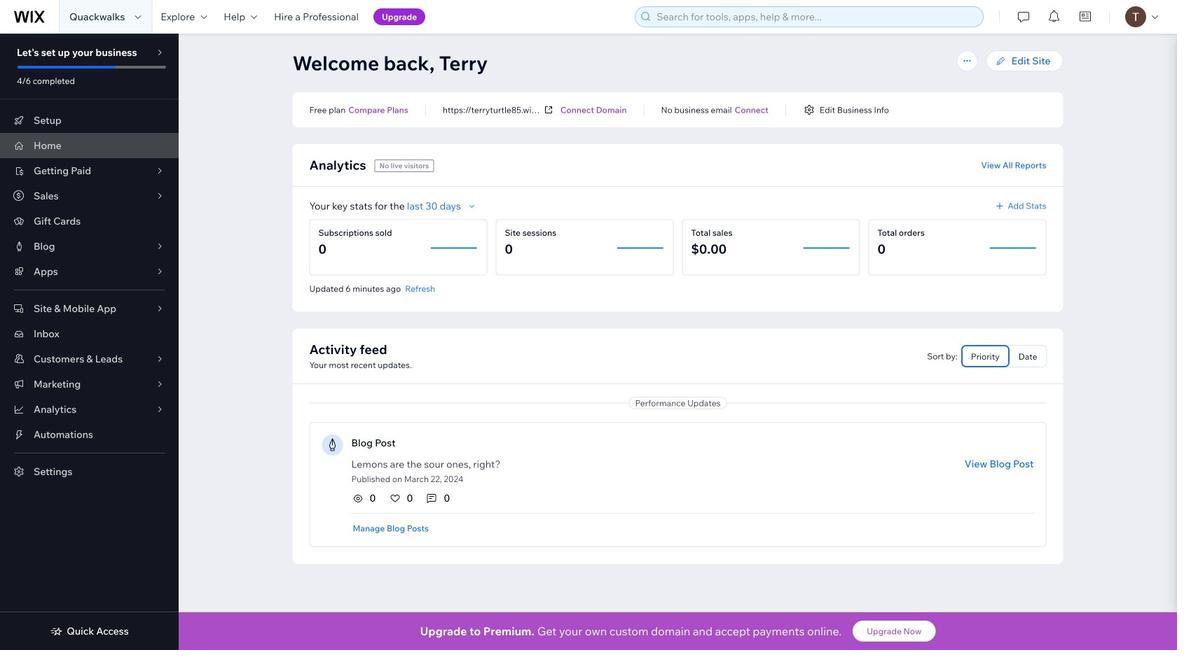Task type: vqa. For each thing, say whether or not it's contained in the screenshot.
of inside the Contacts View, filter and manage all of your site's customers and leads. Learn more
no



Task type: locate. For each thing, give the bounding box(es) containing it.
sidebar element
[[0, 34, 179, 651]]



Task type: describe. For each thing, give the bounding box(es) containing it.
Search for tools, apps, help & more... field
[[652, 7, 979, 27]]



